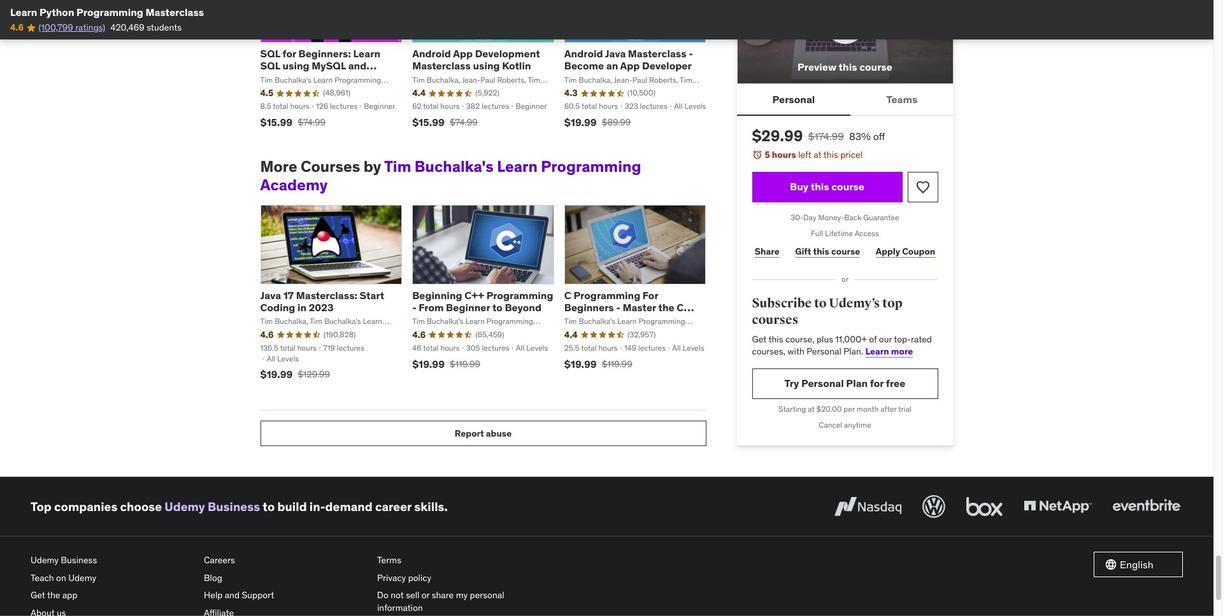 Task type: locate. For each thing, give the bounding box(es) containing it.
buchalka, down become on the top of page
[[579, 75, 613, 84]]

1 $19.99 $119.99 from the left
[[412, 358, 481, 371]]

1 $119.99 from the left
[[450, 359, 481, 370]]

plus
[[817, 334, 834, 345]]

teach on udemy link
[[31, 570, 194, 588]]

1 vertical spatial 4.4
[[565, 329, 578, 341]]

(32,957)
[[628, 330, 656, 340]]

beginner inside beginning c++ programming - from beginner to beyond tim buchalka's learn programming academy, dr. frank mitropoulos
[[446, 301, 490, 314]]

learn inside the android java masterclass - become an app developer tim buchalka, jean-paul roberts, tim buchalka's learn programming academy
[[603, 86, 623, 95]]

to inside beginning c++ programming - from beginner to beyond tim buchalka's learn programming academy, dr. frank mitropoulos
[[493, 301, 503, 314]]

$19.99 $129.99
[[260, 369, 330, 381]]

4.4 up 62
[[412, 88, 426, 99]]

or
[[842, 275, 849, 285], [422, 591, 430, 602]]

the for for
[[659, 301, 675, 314]]

$29.99 $174.99 83% off
[[752, 126, 886, 146]]

0 horizontal spatial business
[[61, 555, 97, 567]]

c right for in the top right of the page
[[677, 301, 684, 314]]

total right '46'
[[423, 343, 439, 353]]

2 $74.99 from the left
[[450, 117, 478, 128]]

hours for beginning c++ programming - from beginner to beyond
[[441, 343, 460, 353]]

this inside gift this course link
[[814, 246, 830, 258]]

$174.99
[[809, 130, 844, 143]]

the
[[659, 301, 675, 314], [47, 591, 60, 602]]

0 vertical spatial for
[[283, 47, 296, 60]]

$19.99 for beginning c++ programming - from beginner to beyond
[[412, 358, 445, 371]]

day
[[804, 213, 817, 222]]

- for beginning c++ programming - from beginner to beyond
[[412, 301, 417, 314]]

hours down jason
[[599, 343, 618, 353]]

back
[[845, 213, 862, 222]]

beginner up 'frank' on the bottom left
[[446, 301, 490, 314]]

0 horizontal spatial and
[[225, 591, 240, 602]]

$119.99 down 305 at the bottom of page
[[450, 359, 481, 370]]

english
[[1120, 559, 1154, 572]]

buchalka's up the (190,828) at the bottom left of page
[[324, 317, 361, 326]]

$119.99 down 149
[[602, 359, 633, 370]]

levels right 323 lectures
[[685, 101, 707, 111]]

box image
[[964, 494, 1006, 522]]

android inside android app development masterclass using kotlin
[[412, 47, 451, 60]]

courses
[[301, 157, 360, 176]]

hours left 382
[[441, 101, 460, 111]]

the right for in the top right of the page
[[659, 301, 675, 314]]

total right the 60.5
[[582, 101, 597, 111]]

0 horizontal spatial $15.99 $74.99
[[260, 116, 326, 129]]

or up udemy's
[[842, 275, 849, 285]]

0 vertical spatial and
[[348, 59, 367, 72]]

0 horizontal spatial or
[[422, 591, 430, 602]]

udemy
[[165, 500, 205, 515], [31, 555, 59, 567], [68, 573, 96, 584]]

1 horizontal spatial for
[[870, 377, 884, 390]]

udemy right "choose"
[[165, 500, 205, 515]]

all levels down roberts,
[[674, 101, 707, 111]]

0 vertical spatial or
[[842, 275, 849, 285]]

at inside starting at $20.00 per month after trial cancel anytime
[[808, 405, 815, 414]]

$74.99 for using
[[450, 117, 478, 128]]

1 horizontal spatial using
[[473, 59, 500, 72]]

2 $19.99 $119.99 from the left
[[565, 358, 633, 371]]

hours for java 17 masterclass: start coding in 2023
[[298, 343, 317, 353]]

to up mitropoulos
[[493, 301, 503, 314]]

5
[[765, 149, 770, 161]]

0 horizontal spatial $15.99
[[260, 116, 293, 129]]

$15.99 down 62 total hours
[[412, 116, 445, 129]]

buchalka, down in
[[275, 317, 308, 326]]

all for beginning c++ programming - from beginner to beyond
[[516, 343, 525, 353]]

masterclass up 62 total hours
[[412, 59, 471, 72]]

buchalka's
[[565, 86, 601, 95], [415, 157, 494, 176], [324, 317, 361, 326], [427, 317, 464, 326], [579, 317, 616, 326]]

sell
[[406, 591, 420, 602]]

levels inside 719 lectures all levels
[[277, 354, 299, 364]]

2 $15.99 $74.99 from the left
[[412, 116, 478, 129]]

this up courses, at right bottom
[[769, 334, 784, 345]]

5 hours left at this price!
[[765, 149, 863, 161]]

personal
[[470, 591, 505, 602]]

after
[[881, 405, 897, 414]]

$74.99 down 382
[[450, 117, 478, 128]]

java inside java 17 masterclass: start coding in 2023 tim buchalka, tim buchalka's learn programming academy
[[260, 289, 281, 302]]

0 horizontal spatial the
[[47, 591, 60, 602]]

of
[[870, 334, 877, 345]]

lectures for android java masterclass - become an app developer
[[640, 101, 668, 111]]

and inside careers blog help and support
[[225, 591, 240, 602]]

english button
[[1094, 553, 1184, 578]]

0 horizontal spatial get
[[31, 591, 45, 602]]

app left development
[[453, 47, 473, 60]]

at right left on the right of the page
[[814, 149, 822, 161]]

c++
[[465, 289, 484, 302]]

buchalka's inside java 17 masterclass: start coding in 2023 tim buchalka, tim buchalka's learn programming academy
[[324, 317, 361, 326]]

0 horizontal spatial 4.4
[[412, 88, 426, 99]]

$19.99 $119.99 down 25.5 total hours
[[565, 358, 633, 371]]

1 horizontal spatial java
[[605, 47, 626, 60]]

0 horizontal spatial $119.99
[[450, 359, 481, 370]]

1 horizontal spatial get
[[752, 334, 767, 345]]

0 vertical spatial course
[[860, 61, 893, 73]]

1 horizontal spatial or
[[842, 275, 849, 285]]

dr.
[[447, 328, 457, 337]]

lectures for android app development masterclass using kotlin
[[482, 101, 509, 111]]

4.6 up '46'
[[412, 329, 426, 341]]

0 horizontal spatial app
[[453, 47, 473, 60]]

terms privacy policy do not sell or share my personal information
[[377, 555, 505, 614]]

to left build
[[263, 500, 275, 515]]

app
[[62, 591, 77, 602]]

1 horizontal spatial beginner
[[446, 301, 490, 314]]

plan.
[[844, 346, 864, 358]]

0 horizontal spatial for
[[283, 47, 296, 60]]

get down teach
[[31, 591, 45, 602]]

programming
[[77, 6, 143, 18], [625, 86, 671, 95], [541, 157, 642, 176], [487, 289, 554, 302], [574, 289, 641, 302], [487, 317, 533, 326], [639, 317, 685, 326], [260, 328, 307, 337]]

academy, down language
[[565, 328, 598, 337]]

total right 8.5 in the top of the page
[[273, 101, 289, 111]]

1 vertical spatial udemy
[[31, 555, 59, 567]]

total for android java masterclass - become an app developer
[[582, 101, 597, 111]]

more courses by
[[260, 157, 384, 176]]

hours for android java masterclass - become an app developer
[[599, 101, 619, 111]]

help
[[204, 591, 223, 602]]

65459 reviews element
[[476, 330, 505, 341]]

lectures down 10500 reviews element at right
[[640, 101, 668, 111]]

android
[[412, 47, 451, 60], [565, 47, 603, 60]]

83%
[[850, 130, 871, 143]]

android left the an
[[565, 47, 603, 60]]

get
[[752, 334, 767, 345], [31, 591, 45, 602]]

money-
[[819, 213, 845, 222]]

our
[[879, 334, 892, 345]]

1 horizontal spatial and
[[348, 59, 367, 72]]

more
[[260, 157, 297, 176]]

149 lectures
[[625, 343, 666, 353]]

1 vertical spatial get
[[31, 591, 45, 602]]

$15.99 for android app development masterclass using kotlin
[[412, 116, 445, 129]]

$19.99 for java 17 masterclass: start coding in 2023
[[260, 369, 293, 381]]

1 horizontal spatial business
[[208, 500, 260, 515]]

- inside beginning c++ programming - from beginner to beyond tim buchalka's learn programming academy, dr. frank mitropoulos
[[412, 301, 417, 314]]

career
[[375, 500, 412, 515]]

1 vertical spatial business
[[61, 555, 97, 567]]

$19.99 down 25.5
[[565, 358, 597, 371]]

learn inside beginning c++ programming - from beginner to beyond tim buchalka's learn programming academy, dr. frank mitropoulos
[[466, 317, 485, 326]]

buchalka's inside the android java masterclass - become an app developer tim buchalka, jean-paul roberts, tim buchalka's learn programming academy
[[565, 86, 601, 95]]

android up 62 total hours
[[412, 47, 451, 60]]

2 horizontal spatial masterclass
[[628, 47, 687, 60]]

2 horizontal spatial udemy
[[165, 500, 205, 515]]

lectures down 48961 reviews element
[[330, 101, 358, 111]]

tim down "from"
[[412, 317, 425, 326]]

0 horizontal spatial buchalka,
[[275, 317, 308, 326]]

1 horizontal spatial android
[[565, 47, 603, 60]]

business up careers
[[208, 500, 260, 515]]

android inside the android java masterclass - become an app developer tim buchalka, jean-paul roberts, tim buchalka's learn programming academy
[[565, 47, 603, 60]]

programming inside the android java masterclass - become an app developer tim buchalka, jean-paul roberts, tim buchalka's learn programming academy
[[625, 86, 671, 95]]

1 vertical spatial personal
[[807, 346, 842, 358]]

to left udemy's
[[814, 296, 827, 312]]

this inside get this course, plus 11,000+ of our top-rated courses, with personal plan.
[[769, 334, 784, 345]]

2 horizontal spatial 4.6
[[412, 329, 426, 341]]

learn inside tim buchalka's learn programming academy, jason fedin
[[618, 317, 637, 326]]

free
[[886, 377, 906, 390]]

0 horizontal spatial java
[[260, 289, 281, 302]]

lectures down 65459 reviews element
[[482, 343, 510, 353]]

c up language
[[565, 289, 572, 302]]

1 $74.99 from the left
[[298, 117, 326, 128]]

0 vertical spatial academy
[[673, 86, 704, 95]]

personal up $20.00
[[802, 377, 844, 390]]

skills.
[[414, 500, 448, 515]]

all levels for beyond
[[516, 343, 548, 353]]

1 horizontal spatial $119.99
[[602, 359, 633, 370]]

buchalka,
[[579, 75, 613, 84], [275, 317, 308, 326]]

roberts,
[[650, 75, 679, 84]]

1 horizontal spatial academy,
[[565, 328, 598, 337]]

udemy business link up careers
[[165, 500, 260, 515]]

2 academy, from the left
[[565, 328, 598, 337]]

all levels
[[674, 101, 707, 111], [516, 343, 548, 353], [673, 343, 705, 353]]

udemy up teach
[[31, 555, 59, 567]]

this inside buy this course button
[[811, 181, 830, 193]]

personal inside button
[[773, 93, 815, 106]]

0 vertical spatial 4.4
[[412, 88, 426, 99]]

hours down 'dr.'
[[441, 343, 460, 353]]

$29.99
[[752, 126, 803, 146]]

at left $20.00
[[808, 405, 815, 414]]

1 horizontal spatial $15.99 $74.99
[[412, 116, 478, 129]]

1 horizontal spatial to
[[493, 301, 503, 314]]

sql
[[260, 47, 280, 60], [260, 59, 280, 72]]

$19.99 down 46 total hours on the bottom
[[412, 358, 445, 371]]

0 horizontal spatial using
[[283, 59, 310, 72]]

android for android java masterclass - become an app developer tim buchalka, jean-paul roberts, tim buchalka's learn programming academy
[[565, 47, 603, 60]]

the inside c programming for beginners - master the c language
[[659, 301, 675, 314]]

60.5
[[565, 101, 580, 111]]

personal inside get this course, plus 11,000+ of our top-rated courses, with personal plan.
[[807, 346, 842, 358]]

get up courses, at right bottom
[[752, 334, 767, 345]]

total for beginning c++ programming - from beginner to beyond
[[423, 343, 439, 353]]

0 vertical spatial get
[[752, 334, 767, 345]]

levels right 149 lectures
[[683, 343, 705, 353]]

this for gift
[[814, 246, 830, 258]]

anytime
[[845, 420, 872, 430]]

4.6 for beginning c++ programming - from beginner to beyond
[[412, 329, 426, 341]]

32957 reviews element
[[628, 330, 656, 341]]

report abuse button
[[260, 421, 707, 447]]

1 horizontal spatial app
[[620, 59, 640, 72]]

alarm image
[[752, 150, 763, 160]]

beginner left the 60.5
[[516, 101, 547, 111]]

1 horizontal spatial buchalka,
[[579, 75, 613, 84]]

- for android java masterclass - become an app developer
[[689, 47, 693, 60]]

at
[[814, 149, 822, 161], [808, 405, 815, 414]]

0 horizontal spatial c
[[565, 289, 572, 302]]

buchalka's inside beginning c++ programming - from beginner to beyond tim buchalka's learn programming academy, dr. frank mitropoulos
[[427, 317, 464, 326]]

master
[[623, 301, 656, 314]]

academy, inside beginning c++ programming - from beginner to beyond tim buchalka's learn programming academy, dr. frank mitropoulos
[[412, 328, 446, 337]]

this right the gift in the right of the page
[[814, 246, 830, 258]]

0 horizontal spatial to
[[263, 500, 275, 515]]

wishlist image
[[916, 180, 931, 195]]

try personal plan for free
[[785, 377, 906, 390]]

total right 25.5
[[581, 343, 597, 353]]

buy
[[790, 181, 809, 193]]

the inside udemy business teach on udemy get the app
[[47, 591, 60, 602]]

personal down the preview
[[773, 93, 815, 106]]

learn more
[[866, 346, 914, 358]]

hours up $89.99
[[599, 101, 619, 111]]

total right 62
[[423, 101, 439, 111]]

0 horizontal spatial android
[[412, 47, 451, 60]]

1 horizontal spatial $15.99
[[412, 116, 445, 129]]

course down lifetime at the top right of the page
[[832, 246, 861, 258]]

c
[[565, 289, 572, 302], [677, 301, 684, 314]]

app inside the android java masterclass - become an app developer tim buchalka, jean-paul roberts, tim buchalka's learn programming academy
[[620, 59, 640, 72]]

1 horizontal spatial 4.6
[[260, 329, 274, 341]]

total right 135.5
[[280, 343, 296, 353]]

get the app link
[[31, 588, 194, 606]]

with
[[788, 346, 805, 358]]

4.4 for c programming for beginners - master the c language
[[565, 329, 578, 341]]

price!
[[841, 149, 863, 161]]

$89.99
[[602, 117, 631, 128]]

0 horizontal spatial beginner
[[364, 101, 395, 111]]

all right 149 lectures
[[673, 343, 681, 353]]

java up jean-
[[605, 47, 626, 60]]

or right sell
[[422, 591, 430, 602]]

programming inside java 17 masterclass: start coding in 2023 tim buchalka, tim buchalka's learn programming academy
[[260, 328, 307, 337]]

1 academy, from the left
[[412, 328, 446, 337]]

the for teach
[[47, 591, 60, 602]]

development
[[475, 47, 540, 60]]

1 vertical spatial at
[[808, 405, 815, 414]]

62
[[412, 101, 422, 111]]

the left app
[[47, 591, 60, 602]]

and right mysql at the top of the page
[[348, 59, 367, 72]]

buchalka's up 'dr.'
[[427, 317, 464, 326]]

$20.00
[[817, 405, 842, 414]]

$15.99 $74.99 down 8.5 total hours
[[260, 116, 326, 129]]

2 $15.99 from the left
[[412, 116, 445, 129]]

1 vertical spatial the
[[47, 591, 60, 602]]

sql up the 4.5 at the left of the page
[[260, 59, 280, 72]]

for left free
[[870, 377, 884, 390]]

buchalka's up jason
[[579, 317, 616, 326]]

$19.99 for android java masterclass - become an app developer
[[565, 116, 597, 129]]

hours right 5
[[772, 149, 797, 161]]

buchalka's up "60.5 total hours"
[[565, 86, 601, 95]]

sql up database
[[260, 47, 280, 60]]

hours left 719
[[298, 343, 317, 353]]

learn more link
[[866, 346, 914, 358]]

0 vertical spatial buchalka,
[[579, 75, 613, 84]]

course for buy this course
[[832, 181, 865, 193]]

an
[[607, 59, 618, 72]]

top companies choose udemy business to build in-demand career skills.
[[31, 500, 448, 515]]

0 vertical spatial java
[[605, 47, 626, 60]]

masterclass up roberts,
[[628, 47, 687, 60]]

$19.99 $119.99
[[412, 358, 481, 371], [565, 358, 633, 371]]

0 horizontal spatial masterclass
[[146, 6, 204, 18]]

guarantee
[[864, 213, 900, 222]]

2 using from the left
[[473, 59, 500, 72]]

to
[[814, 296, 827, 312], [493, 301, 503, 314], [263, 500, 275, 515]]

2 horizontal spatial beginner
[[516, 101, 547, 111]]

careers
[[204, 555, 235, 567]]

jason
[[599, 328, 619, 337]]

1 $15.99 from the left
[[260, 116, 293, 129]]

all levels down mitropoulos
[[516, 343, 548, 353]]

levels down the 135.5 total hours
[[277, 354, 299, 364]]

0 vertical spatial personal
[[773, 93, 815, 106]]

2 android from the left
[[565, 47, 603, 60]]

$15.99 $74.99 for sql
[[260, 116, 326, 129]]

0 vertical spatial at
[[814, 149, 822, 161]]

2 horizontal spatial -
[[689, 47, 693, 60]]

academy inside java 17 masterclass: start coding in 2023 tim buchalka, tim buchalka's learn programming academy
[[309, 328, 340, 337]]

1 vertical spatial buchalka,
[[275, 317, 308, 326]]

11,000+
[[836, 334, 867, 345]]

1 horizontal spatial -
[[617, 301, 621, 314]]

on
[[56, 573, 66, 584]]

0 horizontal spatial academy,
[[412, 328, 446, 337]]

programming inside tim buchalka's learn programming academy, jason fedin
[[639, 317, 685, 326]]

$74.99 down 126
[[298, 117, 326, 128]]

more
[[892, 346, 914, 358]]

masterclass
[[146, 6, 204, 18], [628, 47, 687, 60], [412, 59, 471, 72]]

1 horizontal spatial $74.99
[[450, 117, 478, 128]]

1 horizontal spatial masterclass
[[412, 59, 471, 72]]

lectures inside 719 lectures all levels
[[337, 343, 365, 353]]

tim inside tim buchalka's learn programming academy, jason fedin
[[565, 317, 577, 326]]

$15.99 $74.99 down 62 total hours
[[412, 116, 478, 129]]

2 horizontal spatial to
[[814, 296, 827, 312]]

app inside android app development masterclass using kotlin
[[453, 47, 473, 60]]

learn inside sql for beginners: learn sql using mysql and database design
[[353, 47, 381, 60]]

2 sql from the top
[[260, 59, 280, 72]]

149
[[625, 343, 637, 353]]

$19.99 $119.99 down 46 total hours on the bottom
[[412, 358, 481, 371]]

and right help
[[225, 591, 240, 602]]

beginner left 62
[[364, 101, 395, 111]]

academy, inside tim buchalka's learn programming academy, jason fedin
[[565, 328, 598, 337]]

hours left 126
[[290, 101, 310, 111]]

4.6 left (100,799
[[10, 22, 24, 33]]

- inside the android java masterclass - become an app developer tim buchalka, jean-paul roberts, tim buchalka's learn programming academy
[[689, 47, 693, 60]]

for up database
[[283, 47, 296, 60]]

2 $119.99 from the left
[[602, 359, 633, 370]]

all down 135.5
[[267, 354, 275, 364]]

4.4 up 25.5
[[565, 329, 578, 341]]

1 vertical spatial academy
[[260, 175, 328, 195]]

0 horizontal spatial $74.99
[[298, 117, 326, 128]]

for
[[643, 289, 659, 302]]

buchalka's down 62 total hours
[[415, 157, 494, 176]]

jean-
[[614, 75, 633, 84]]

this right the preview
[[839, 61, 858, 73]]

starting at $20.00 per month after trial cancel anytime
[[779, 405, 912, 430]]

all down mitropoulos
[[516, 343, 525, 353]]

developer
[[642, 59, 692, 72]]

1 horizontal spatial 4.4
[[565, 329, 578, 341]]

using
[[283, 59, 310, 72], [473, 59, 500, 72]]

2 vertical spatial udemy
[[68, 573, 96, 584]]

java left 17
[[260, 289, 281, 302]]

305
[[466, 343, 480, 353]]

$119.99 for beginning c++ programming - from beginner to beyond
[[450, 359, 481, 370]]

1 vertical spatial course
[[832, 181, 865, 193]]

masterclass inside android app development masterclass using kotlin
[[412, 59, 471, 72]]

teams button
[[851, 84, 954, 115]]

lectures down 190828 reviews element
[[337, 343, 365, 353]]

1 vertical spatial and
[[225, 591, 240, 602]]

app up jean-
[[620, 59, 640, 72]]

off
[[874, 130, 886, 143]]

blog
[[204, 573, 222, 584]]

1 horizontal spatial the
[[659, 301, 675, 314]]

1 $15.99 $74.99 from the left
[[260, 116, 326, 129]]

tim right by
[[384, 157, 411, 176]]

java inside the android java masterclass - become an app developer tim buchalka, jean-paul roberts, tim buchalka's learn programming academy
[[605, 47, 626, 60]]

all down roberts,
[[674, 101, 683, 111]]

2 vertical spatial course
[[832, 246, 861, 258]]

1 android from the left
[[412, 47, 451, 60]]

1 vertical spatial or
[[422, 591, 430, 602]]

tab list containing personal
[[737, 84, 954, 116]]

business up on
[[61, 555, 97, 567]]

hours
[[290, 101, 310, 111], [441, 101, 460, 111], [599, 101, 619, 111], [772, 149, 797, 161], [298, 343, 317, 353], [441, 343, 460, 353], [599, 343, 618, 353]]

0 horizontal spatial $19.99 $119.99
[[412, 358, 481, 371]]

tab list
[[737, 84, 954, 116]]

$15.99 $74.99 for using
[[412, 116, 478, 129]]

$19.99 down the 60.5
[[565, 116, 597, 129]]

1 horizontal spatial $19.99 $119.99
[[565, 358, 633, 371]]

0 vertical spatial the
[[659, 301, 675, 314]]

1 vertical spatial java
[[260, 289, 281, 302]]

mitropoulos
[[480, 328, 521, 337]]

eventbrite image
[[1110, 494, 1184, 522]]

subscribe
[[752, 296, 812, 312]]

levels for beginning c++ programming - from beginner to beyond
[[527, 343, 548, 353]]

beginner
[[364, 101, 395, 111], [516, 101, 547, 111], [446, 301, 490, 314]]

0 horizontal spatial -
[[412, 301, 417, 314]]

1 using from the left
[[283, 59, 310, 72]]

masterclass for learn python programming masterclass
[[146, 6, 204, 18]]

2 vertical spatial academy
[[309, 328, 340, 337]]

4.6 up 135.5
[[260, 329, 274, 341]]

udemy right on
[[68, 573, 96, 584]]

this inside preview this course button
[[839, 61, 858, 73]]

$15.99 down 8.5 total hours
[[260, 116, 293, 129]]



Task type: vqa. For each thing, say whether or not it's contained in the screenshot.


Task type: describe. For each thing, give the bounding box(es) containing it.
students
[[147, 22, 182, 33]]

per
[[844, 405, 855, 414]]

not
[[391, 591, 404, 602]]

netapp image
[[1022, 494, 1095, 522]]

tim down coding
[[260, 317, 273, 326]]

all levels for developer
[[674, 101, 707, 111]]

gift this course link
[[793, 239, 863, 265]]

tim down "2023"
[[310, 317, 323, 326]]

beginner for android app development masterclass using kotlin
[[516, 101, 547, 111]]

personal button
[[737, 84, 851, 115]]

apply
[[876, 246, 901, 258]]

ratings)
[[75, 22, 105, 33]]

masterclass:
[[296, 289, 358, 302]]

total for sql for beginners: learn sql using mysql and database design
[[273, 101, 289, 111]]

do not sell or share my personal information button
[[377, 588, 540, 617]]

1 vertical spatial udemy business link
[[31, 553, 194, 570]]

48961 reviews element
[[323, 88, 351, 99]]

apply coupon button
[[874, 239, 939, 265]]

careers link
[[204, 553, 367, 570]]

1 horizontal spatial c
[[677, 301, 684, 314]]

8.5
[[260, 101, 271, 111]]

course for gift this course
[[832, 246, 861, 258]]

frank
[[459, 328, 478, 337]]

- inside c programming for beginners - master the c language
[[617, 301, 621, 314]]

tim inside beginning c++ programming - from beginner to beyond tim buchalka's learn programming academy, dr. frank mitropoulos
[[412, 317, 425, 326]]

kotlin
[[502, 59, 531, 72]]

total for java 17 masterclass: start coding in 2023
[[280, 343, 296, 353]]

java 17 masterclass: start coding in 2023 link
[[260, 289, 384, 314]]

android for android app development masterclass using kotlin
[[412, 47, 451, 60]]

hours for c programming for beginners - master the c language
[[599, 343, 618, 353]]

get inside udemy business teach on udemy get the app
[[31, 591, 45, 602]]

using inside android app development masterclass using kotlin
[[473, 59, 500, 72]]

starting
[[779, 405, 806, 414]]

report abuse
[[455, 428, 512, 440]]

(100,799
[[39, 22, 73, 33]]

this for buy
[[811, 181, 830, 193]]

levels for c programming for beginners - master the c language
[[683, 343, 705, 353]]

46 total hours
[[412, 343, 460, 353]]

62 total hours
[[412, 101, 460, 111]]

$74.99 for sql
[[298, 117, 326, 128]]

levels for android java masterclass - become an app developer
[[685, 101, 707, 111]]

hours for sql for beginners: learn sql using mysql and database design
[[290, 101, 310, 111]]

using inside sql for beginners: learn sql using mysql and database design
[[283, 59, 310, 72]]

25.5
[[565, 343, 580, 353]]

android app development masterclass using kotlin link
[[412, 47, 540, 72]]

$19.99 for c programming for beginners - master the c language
[[565, 358, 597, 371]]

sql for beginners: learn sql using mysql and database design link
[[260, 47, 381, 84]]

android java masterclass - become an app developer link
[[565, 47, 693, 72]]

teach
[[31, 573, 54, 584]]

left
[[799, 149, 812, 161]]

4.4 for android app development masterclass using kotlin
[[412, 88, 426, 99]]

$15.99 for sql for beginners: learn sql using mysql and database design
[[260, 116, 293, 129]]

$19.99 $89.99
[[565, 116, 631, 129]]

0 vertical spatial udemy business link
[[165, 500, 260, 515]]

preview this course
[[798, 61, 893, 73]]

lectures for c programming for beginners - master the c language
[[639, 343, 666, 353]]

get this course, plus 11,000+ of our top-rated courses, with personal plan.
[[752, 334, 932, 358]]

126
[[316, 101, 328, 111]]

0 horizontal spatial udemy
[[31, 555, 59, 567]]

preview this course button
[[737, 0, 954, 84]]

learn inside tim buchalka's learn programming academy
[[497, 157, 538, 176]]

(65,459)
[[476, 330, 505, 340]]

17
[[283, 289, 294, 302]]

careers blog help and support
[[204, 555, 274, 602]]

top
[[883, 296, 903, 312]]

buchalka, inside java 17 masterclass: start coding in 2023 tim buchalka, tim buchalka's learn programming academy
[[275, 317, 308, 326]]

sql for beginners: learn sql using mysql and database design
[[260, 47, 381, 84]]

full
[[811, 229, 824, 238]]

course for preview this course
[[860, 61, 893, 73]]

volkswagen image
[[920, 494, 948, 522]]

1 vertical spatial for
[[870, 377, 884, 390]]

privacy policy link
[[377, 570, 540, 588]]

all levels right 149 lectures
[[673, 343, 705, 353]]

1 sql from the top
[[260, 47, 280, 60]]

or inside terms privacy policy do not sell or share my personal information
[[422, 591, 430, 602]]

2 vertical spatial personal
[[802, 377, 844, 390]]

$19.99 $119.99 for c programming for beginners - master the c language
[[565, 358, 633, 371]]

help and support link
[[204, 588, 367, 606]]

share
[[432, 591, 454, 602]]

preview
[[798, 61, 837, 73]]

to inside subscribe to udemy's top courses
[[814, 296, 827, 312]]

(190,828)
[[324, 330, 356, 340]]

get inside get this course, plus 11,000+ of our top-rated courses, with personal plan.
[[752, 334, 767, 345]]

nasdaq image
[[832, 494, 905, 522]]

gift
[[796, 246, 812, 258]]

tim inside tim buchalka's learn programming academy
[[384, 157, 411, 176]]

buchalka's inside tim buchalka's learn programming academy
[[415, 157, 494, 176]]

190828 reviews element
[[324, 330, 356, 341]]

hours for android app development masterclass using kotlin
[[441, 101, 460, 111]]

this down $174.99 on the top
[[824, 149, 839, 161]]

135.5
[[260, 343, 279, 353]]

database
[[260, 72, 306, 84]]

4.3
[[565, 88, 578, 99]]

learn python programming masterclass
[[10, 6, 204, 18]]

tim right roberts,
[[680, 75, 693, 84]]

tim up 4.3
[[565, 75, 577, 84]]

blog link
[[204, 570, 367, 588]]

total for android app development masterclass using kotlin
[[423, 101, 439, 111]]

total for c programming for beginners - master the c language
[[581, 343, 597, 353]]

rated
[[911, 334, 932, 345]]

beginners
[[565, 301, 614, 314]]

0 vertical spatial udemy
[[165, 500, 205, 515]]

academy inside the android java masterclass - become an app developer tim buchalka, jean-paul roberts, tim buchalka's learn programming academy
[[673, 86, 704, 95]]

1 horizontal spatial udemy
[[68, 573, 96, 584]]

10500 reviews element
[[628, 88, 656, 99]]

46
[[412, 343, 422, 353]]

coupon
[[903, 246, 936, 258]]

and inside sql for beginners: learn sql using mysql and database design
[[348, 59, 367, 72]]

masterclass for android app development masterclass using kotlin
[[412, 59, 471, 72]]

4.6 for java 17 masterclass: start coding in 2023
[[260, 329, 274, 341]]

0 horizontal spatial 4.6
[[10, 22, 24, 33]]

0 vertical spatial business
[[208, 500, 260, 515]]

$119.99 for c programming for beginners - master the c language
[[602, 359, 633, 370]]

this for preview
[[839, 61, 858, 73]]

all for c programming for beginners - master the c language
[[673, 343, 681, 353]]

(10,500)
[[628, 88, 656, 98]]

start
[[360, 289, 384, 302]]

learn inside java 17 masterclass: start coding in 2023 tim buchalka, tim buchalka's learn programming academy
[[363, 317, 382, 326]]

demand
[[325, 500, 373, 515]]

academy inside tim buchalka's learn programming academy
[[260, 175, 328, 195]]

share
[[755, 246, 780, 258]]

programming inside tim buchalka's learn programming academy
[[541, 157, 642, 176]]

by
[[364, 157, 381, 176]]

c programming for beginners - master the c language
[[565, 289, 684, 326]]

business inside udemy business teach on udemy get the app
[[61, 555, 97, 567]]

terms
[[377, 555, 402, 567]]

small image
[[1105, 559, 1118, 572]]

mysql
[[312, 59, 346, 72]]

tim buchalka's learn programming academy, jason fedin
[[565, 317, 685, 337]]

tim buchalka's learn programming academy link
[[260, 157, 642, 195]]

become
[[565, 59, 604, 72]]

all for android java masterclass - become an app developer
[[674, 101, 683, 111]]

tim buchalka's learn programming academy
[[260, 157, 642, 195]]

trial
[[899, 405, 912, 414]]

beginner for sql for beginners: learn sql using mysql and database design
[[364, 101, 395, 111]]

teams
[[887, 93, 918, 106]]

all inside 719 lectures all levels
[[267, 354, 275, 364]]

420,469
[[110, 22, 145, 33]]

share button
[[752, 239, 783, 265]]

$19.99 $119.99 for beginning c++ programming - from beginner to beyond
[[412, 358, 481, 371]]

gift this course
[[796, 246, 861, 258]]

apply coupon
[[876, 246, 936, 258]]

buchalka's inside tim buchalka's learn programming academy, jason fedin
[[579, 317, 616, 326]]

2023
[[309, 301, 334, 314]]

abuse
[[486, 428, 512, 440]]

382 lectures
[[466, 101, 509, 111]]

privacy
[[377, 573, 406, 584]]

in-
[[310, 500, 325, 515]]

fedin
[[620, 328, 639, 337]]

programming inside c programming for beginners - master the c language
[[574, 289, 641, 302]]

for inside sql for beginners: learn sql using mysql and database design
[[283, 47, 296, 60]]

buchalka, inside the android java masterclass - become an app developer tim buchalka, jean-paul roberts, tim buchalka's learn programming academy
[[579, 75, 613, 84]]

lectures for sql for beginners: learn sql using mysql and database design
[[330, 101, 358, 111]]

buy this course button
[[752, 172, 903, 203]]

masterclass inside the android java masterclass - become an app developer tim buchalka, jean-paul roberts, tim buchalka's learn programming academy
[[628, 47, 687, 60]]

this for get
[[769, 334, 784, 345]]

policy
[[408, 573, 432, 584]]

coding
[[260, 301, 295, 314]]

5922 reviews element
[[476, 88, 500, 99]]

lectures for beginning c++ programming - from beginner to beyond
[[482, 343, 510, 353]]



